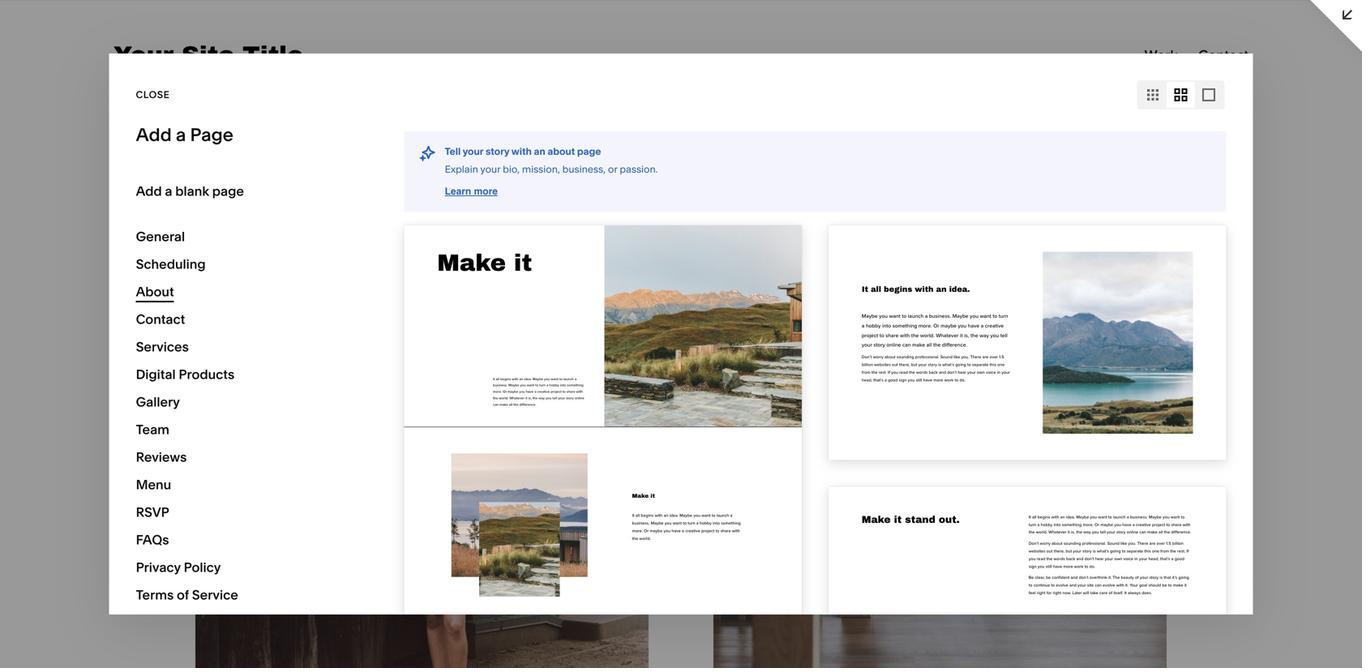 Task type: describe. For each thing, give the bounding box(es) containing it.
navigation
[[60, 135, 127, 150]]

linked
[[52, 188, 93, 204]]

not
[[27, 188, 49, 204]]

engines
[[114, 249, 151, 261]]

unless
[[136, 223, 166, 235]]

navigation.
[[27, 249, 77, 261]]

pages
[[57, 223, 86, 235]]

main
[[27, 135, 57, 150]]

them.
[[27, 262, 53, 274]]

these
[[27, 223, 55, 235]]

they're
[[169, 223, 200, 235]]

add a new page to the "not linked" navigation group image
[[211, 187, 229, 205]]

they
[[143, 236, 163, 248]]

can
[[153, 249, 170, 261]]

don't
[[166, 236, 189, 248]]

the
[[237, 236, 252, 248]]

utilities
[[27, 344, 73, 360]]

are
[[88, 223, 103, 235]]

7.1
[[64, 457, 73, 469]]

main navigation
[[27, 135, 127, 150]]

password-
[[27, 236, 76, 248]]

learn more
[[55, 262, 108, 274]]

website
[[27, 413, 71, 427]]

not linked
[[27, 188, 93, 204]]

protected,
[[76, 236, 124, 248]]

more
[[84, 262, 108, 274]]

pages inside button
[[69, 377, 102, 391]]



Task type: locate. For each thing, give the bounding box(es) containing it.
appear
[[191, 236, 224, 248]]

these pages are public unless they're disabled or password-protected, but they don't appear in the navigation. search engines can also discover them.
[[27, 223, 254, 274]]

in
[[226, 236, 235, 248]]

but
[[126, 236, 141, 248]]

1 vertical spatial pages
[[69, 377, 102, 391]]

system pages
[[27, 377, 102, 391]]

or
[[245, 223, 254, 235]]

learn
[[55, 262, 81, 274]]

system pages button
[[27, 366, 251, 402]]

version 7.1
[[27, 457, 73, 469]]

also
[[172, 249, 191, 261]]

pages
[[27, 75, 94, 103], [69, 377, 102, 391]]

disabled
[[202, 223, 242, 235]]

pages up main navigation
[[27, 75, 94, 103]]

public
[[105, 223, 134, 235]]

website tools button
[[27, 402, 251, 438]]

website tools
[[27, 413, 101, 427]]

discover
[[194, 249, 233, 261]]

pages up tools
[[69, 377, 102, 391]]

version
[[27, 457, 61, 469]]

tools
[[73, 413, 101, 427]]

search
[[79, 249, 111, 261]]

add a new page to the "main navigation" group image
[[211, 134, 229, 152]]

learn more link
[[55, 262, 108, 275]]

0 vertical spatial pages
[[27, 75, 94, 103]]

system
[[27, 377, 66, 391]]



Task type: vqa. For each thing, say whether or not it's contained in the screenshot.
Add
no



